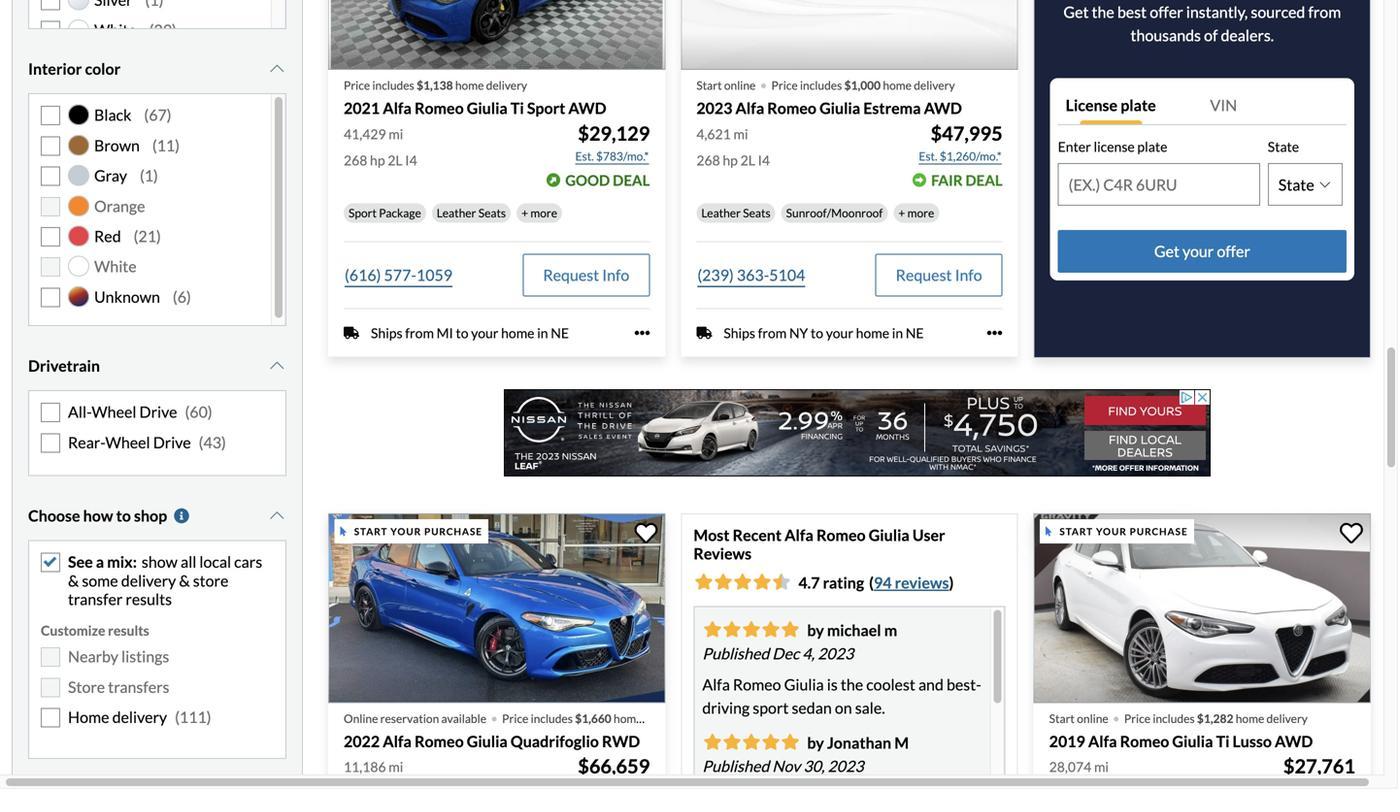 Task type: vqa. For each thing, say whether or not it's contained in the screenshot.
wireless to the bottom
no



Task type: locate. For each thing, give the bounding box(es) containing it.
price inside the online reservation available · price includes $1,660 home delivery 2022 alfa romeo giulia quadrifoglio rwd
[[502, 712, 528, 726]]

2 request info button from the left
[[875, 254, 1003, 296]]

home right $1,138 at the top
[[455, 78, 484, 92]]

1 vertical spatial plate
[[1137, 139, 1167, 155]]

2 ellipsis h image from the left
[[987, 325, 1003, 341]]

start online · price includes $1,282 home delivery 2019 alfa romeo giulia ti lusso awd
[[1049, 699, 1313, 751]]

268 inside "4,621 mi 268 hp 2l i4"
[[696, 152, 720, 168]]

1 i4 from the left
[[405, 152, 417, 168]]

2 seats from the left
[[743, 206, 771, 220]]

deal down $783/mo.*
[[613, 171, 650, 189]]

mi right 4,621 on the top
[[734, 126, 748, 142]]

request for ·
[[896, 265, 952, 284]]

0 horizontal spatial request info
[[543, 265, 629, 284]]

1 vertical spatial chevron down image
[[267, 358, 286, 374]]

2l inside "4,621 mi 268 hp 2l i4"
[[740, 152, 755, 168]]

results inside show all local cars & some delivery & store transfer results
[[126, 590, 172, 609]]

0 horizontal spatial info
[[602, 265, 629, 284]]

1 horizontal spatial offer
[[1217, 242, 1250, 261]]

info down fair deal
[[955, 265, 982, 284]]

includes left $1,000
[[800, 78, 842, 92]]

price up quadrifoglio
[[502, 712, 528, 726]]

1 horizontal spatial get
[[1154, 242, 1180, 261]]

0 horizontal spatial est.
[[575, 149, 594, 163]]

from left mi
[[405, 325, 434, 341]]

0 vertical spatial sport
[[527, 99, 565, 118]]

0 horizontal spatial ne
[[551, 325, 569, 341]]

chevron down image inside interior color dropdown button
[[267, 61, 286, 77]]

2 ships from the left
[[724, 325, 755, 341]]

ne for ·
[[906, 325, 924, 341]]

$29,129 est. $783/mo.*
[[575, 122, 650, 163]]

0 horizontal spatial purchase
[[424, 526, 483, 537]]

0 horizontal spatial to
[[116, 506, 131, 525]]

sport
[[527, 99, 565, 118], [349, 206, 377, 220]]

more for $1,138
[[531, 206, 557, 220]]

1 request info from the left
[[543, 265, 629, 284]]

1 horizontal spatial purchase
[[1130, 526, 1188, 537]]

alfa up driving in the right bottom of the page
[[702, 675, 730, 694]]

1 chevron down image from the top
[[267, 61, 286, 77]]

your right ny
[[826, 325, 853, 341]]

ellipsis h image
[[634, 325, 650, 341], [987, 325, 1003, 341]]

· right the available
[[490, 699, 498, 734]]

romeo
[[415, 99, 464, 118], [767, 99, 817, 118], [816, 526, 866, 545], [733, 675, 781, 694], [415, 732, 464, 751], [1120, 732, 1169, 751]]

1 horizontal spatial the
[[1092, 3, 1114, 22]]

2 start your purchase from the left
[[1060, 526, 1188, 537]]

1 horizontal spatial to
[[456, 325, 468, 341]]

1 vertical spatial wheel
[[105, 433, 150, 452]]

mi inside "4,621 mi 268 hp 2l i4"
[[734, 126, 748, 142]]

1 horizontal spatial online
[[1077, 712, 1108, 726]]

online inside "start online · price includes $1,000 home delivery 2023 alfa romeo giulia estrema awd"
[[724, 78, 756, 92]]

1 vertical spatial online
[[1077, 712, 1108, 726]]

1 leather seats from the left
[[437, 206, 506, 220]]

1 + from the left
[[522, 206, 528, 220]]

2 by from the top
[[807, 733, 824, 752]]

mi for 11,186
[[389, 759, 403, 775]]

i4
[[405, 152, 417, 168], [758, 152, 770, 168]]

leather seats
[[437, 206, 506, 220], [701, 206, 771, 220]]

0 vertical spatial results
[[126, 590, 172, 609]]

41,429
[[344, 126, 386, 142]]

i4 down "start online · price includes $1,000 home delivery 2023 alfa romeo giulia estrema awd"
[[758, 152, 770, 168]]

0 horizontal spatial &
[[68, 571, 79, 590]]

the left "best"
[[1092, 3, 1114, 22]]

0 horizontal spatial 2l
[[388, 152, 403, 168]]

1 request from the left
[[543, 265, 599, 284]]

2 info from the left
[[955, 265, 982, 284]]

· inside start online · price includes $1,282 home delivery 2019 alfa romeo giulia ti lusso awd
[[1112, 699, 1120, 734]]

alfa inside "start online · price includes $1,000 home delivery 2023 alfa romeo giulia estrema awd"
[[736, 99, 764, 118]]

delivery left all
[[121, 571, 176, 590]]

home inside price includes $1,138 home delivery 2021 alfa romeo giulia ti sport awd
[[455, 78, 484, 92]]

1 vertical spatial drive
[[153, 433, 191, 452]]

2 horizontal spatial to
[[811, 325, 823, 341]]

1 vertical spatial by
[[807, 733, 824, 752]]

2 ne from the left
[[906, 325, 924, 341]]

hp inside "4,621 mi 268 hp 2l i4"
[[723, 152, 738, 168]]

0 horizontal spatial leather seats
[[437, 206, 506, 220]]

published left nov
[[702, 757, 769, 776]]

(67)
[[144, 106, 171, 124]]

request info button down fair at the right top of the page
[[875, 254, 1003, 296]]

4,
[[802, 644, 815, 663]]

1 published from the top
[[702, 644, 769, 663]]

i4 inside 41,429 mi 268 hp 2l i4
[[405, 152, 417, 168]]

1 horizontal spatial request info
[[896, 265, 982, 284]]

white
[[94, 20, 137, 39], [94, 257, 137, 276]]

1 ellipsis h image from the left
[[634, 325, 650, 341]]

0 horizontal spatial awd
[[568, 99, 606, 118]]

· up "4,621 mi 268 hp 2l i4"
[[760, 66, 768, 101]]

2 268 from the left
[[696, 152, 720, 168]]

awd up '$47,995'
[[924, 99, 962, 118]]

enter
[[1058, 139, 1091, 155]]

1 vertical spatial 2023
[[818, 644, 854, 663]]

white down red
[[94, 257, 137, 276]]

0 vertical spatial get
[[1063, 3, 1089, 22]]

2023 right 4,
[[818, 644, 854, 663]]

from
[[1308, 3, 1341, 22], [405, 325, 434, 341], [758, 325, 787, 341]]

ships for ·
[[724, 325, 755, 341]]

0 horizontal spatial request
[[543, 265, 599, 284]]

0 horizontal spatial +
[[522, 206, 528, 220]]

1 horizontal spatial truck image
[[696, 325, 712, 341]]

advertisement region
[[504, 389, 1211, 477]]

the right is
[[841, 675, 863, 694]]

1 ne from the left
[[551, 325, 569, 341]]

2023 inside by jonathan m published nov 30, 2023
[[828, 757, 864, 776]]

alfa inside the online reservation available · price includes $1,660 home delivery 2022 alfa romeo giulia quadrifoglio rwd
[[383, 732, 412, 751]]

0 horizontal spatial + more
[[522, 206, 557, 220]]

est. up good in the top left of the page
[[575, 149, 594, 163]]

purchase
[[424, 526, 483, 537], [1130, 526, 1188, 537]]

chevron down image
[[267, 508, 286, 524]]

$1,260/mo.*
[[940, 149, 1002, 163]]

ny
[[789, 325, 808, 341]]

transfers
[[108, 678, 169, 697]]

home up "estrema" on the top right of page
[[883, 78, 912, 92]]

1 268 from the left
[[344, 152, 367, 168]]

romeo up sport
[[733, 675, 781, 694]]

home inside "start online · price includes $1,000 home delivery 2023 alfa romeo giulia estrema awd"
[[883, 78, 912, 92]]

price inside "start online · price includes $1,000 home delivery 2023 alfa romeo giulia estrema awd"
[[771, 78, 798, 92]]

choose how to shop
[[28, 506, 167, 525]]

get inside get your offer button
[[1154, 242, 1180, 261]]

nearby listings
[[68, 647, 169, 666]]

start your purchase for available
[[354, 526, 483, 537]]

1 ships from the left
[[371, 325, 403, 341]]

reviews
[[694, 544, 752, 563]]

ships left mi
[[371, 325, 403, 341]]

store
[[68, 678, 105, 697]]

results down show on the left bottom of page
[[126, 590, 172, 609]]

ne
[[551, 325, 569, 341], [906, 325, 924, 341]]

thousands
[[1131, 26, 1201, 45]]

1 + more from the left
[[522, 206, 557, 220]]

published for by michael m published dec 4, 2023
[[702, 644, 769, 663]]

i4 for $1,138
[[405, 152, 417, 168]]

chevron down image for (67)
[[267, 61, 286, 77]]

truck image down the (616)
[[344, 325, 359, 341]]

home up lusso
[[1236, 712, 1264, 726]]

deal
[[613, 171, 650, 189], [966, 171, 1003, 189]]

misano blue 2022 alfa romeo giulia quadrifoglio rwd sedan rear-wheel drive 8-speed automatic image
[[328, 514, 665, 703]]

to right mi
[[456, 325, 468, 341]]

+ more for ·
[[898, 206, 934, 220]]

268 down 41,429
[[344, 152, 367, 168]]

giulia
[[467, 99, 508, 118], [820, 99, 860, 118], [869, 526, 910, 545], [784, 675, 824, 694], [467, 732, 508, 751], [1172, 732, 1213, 751]]

ships down (239) 363-5104 "button" at the top of the page
[[724, 325, 755, 341]]

0 horizontal spatial hp
[[370, 152, 385, 168]]

truck image
[[344, 325, 359, 341], [696, 325, 712, 341]]

(616) 577-1059
[[345, 265, 452, 284]]

sedan
[[792, 698, 832, 717]]

i4 inside "4,621 mi 268 hp 2l i4"
[[758, 152, 770, 168]]

leather
[[437, 206, 476, 220], [701, 206, 741, 220]]

0 horizontal spatial in
[[537, 325, 548, 341]]

1 vertical spatial get
[[1154, 242, 1180, 261]]

1 horizontal spatial request info button
[[875, 254, 1003, 296]]

all
[[181, 553, 196, 571]]

from for ·
[[758, 325, 787, 341]]

Enter license plate field
[[1059, 164, 1259, 205]]

1 horizontal spatial deal
[[966, 171, 1003, 189]]

1 horizontal spatial +
[[898, 206, 905, 220]]

leather right "package"
[[437, 206, 476, 220]]

delivery inside the online reservation available · price includes $1,660 home delivery 2022 alfa romeo giulia quadrifoglio rwd
[[645, 712, 686, 726]]

vin tab
[[1202, 86, 1347, 125]]

(43)
[[199, 433, 226, 452]]

2l for ·
[[740, 152, 755, 168]]

blue 2021 alfa romeo giulia ti sport awd sedan all-wheel drive automatic image
[[328, 0, 665, 70]]

0 horizontal spatial sport
[[349, 206, 377, 220]]

seats right "package"
[[478, 206, 506, 220]]

alfa up 28,074 mi
[[1088, 732, 1117, 751]]

0 horizontal spatial the
[[841, 675, 863, 694]]

mi
[[437, 325, 453, 341]]

0 horizontal spatial truck image
[[344, 325, 359, 341]]

home up rwd
[[614, 712, 642, 726]]

1 deal from the left
[[613, 171, 650, 189]]

268 inside 41,429 mi 268 hp 2l i4
[[344, 152, 367, 168]]

2l inside 41,429 mi 268 hp 2l i4
[[388, 152, 403, 168]]

delivery down blue 2021 alfa romeo giulia ti sport awd sedan all-wheel drive automatic image
[[486, 78, 527, 92]]

mouse pointer image
[[340, 527, 346, 536]]

94 reviews link
[[874, 573, 949, 592]]

(29)
[[149, 20, 177, 39]]

1 horizontal spatial ti
[[1216, 732, 1230, 751]]

your right mouse pointer image
[[1096, 526, 1127, 537]]

includes up 2021
[[372, 78, 414, 92]]

1 white from the top
[[94, 20, 137, 39]]

(111)
[[175, 708, 211, 727]]

romeo down $1,138 at the top
[[415, 99, 464, 118]]

by up the 30,
[[807, 733, 824, 752]]

request info down fair at the right top of the page
[[896, 265, 982, 284]]

1 horizontal spatial sport
[[527, 99, 565, 118]]

0 horizontal spatial leather
[[437, 206, 476, 220]]

1 vertical spatial the
[[841, 675, 863, 694]]

wheel for rear-
[[105, 433, 150, 452]]

from for $1,138
[[405, 325, 434, 341]]

request info down good in the top left of the page
[[543, 265, 629, 284]]

2022
[[344, 732, 380, 751]]

2 truck image from the left
[[696, 325, 712, 341]]

request info for ·
[[896, 265, 982, 284]]

mi inside 41,429 mi 268 hp 2l i4
[[389, 126, 403, 142]]

by inside by jonathan m published nov 30, 2023
[[807, 733, 824, 752]]

1 truck image from the left
[[344, 325, 359, 341]]

1 vertical spatial offer
[[1217, 242, 1250, 261]]

leather up (239)
[[701, 206, 741, 220]]

0 horizontal spatial from
[[405, 325, 434, 341]]

1 horizontal spatial + more
[[898, 206, 934, 220]]

awd inside "start online · price includes $1,000 home delivery 2023 alfa romeo giulia estrema awd"
[[924, 99, 962, 118]]

0 horizontal spatial ·
[[490, 699, 498, 734]]

start up 2019
[[1049, 712, 1075, 726]]

0 horizontal spatial start your purchase
[[354, 526, 483, 537]]

2 in from the left
[[892, 325, 903, 341]]

by inside the by michael m published dec 4, 2023
[[807, 621, 824, 640]]

mi for 28,074
[[1094, 759, 1109, 775]]

white up color
[[94, 20, 137, 39]]

enter license plate
[[1058, 139, 1167, 155]]

1 horizontal spatial awd
[[924, 99, 962, 118]]

i4 up "package"
[[405, 152, 417, 168]]

coolest
[[866, 675, 915, 694]]

get down enter license plate field on the right of the page
[[1154, 242, 1180, 261]]

mi right 11,186
[[389, 759, 403, 775]]

2 horizontal spatial ·
[[1112, 699, 1120, 734]]

awd up $29,129 at the left top
[[568, 99, 606, 118]]

online up 2019
[[1077, 712, 1108, 726]]

cars
[[234, 553, 262, 571]]

home right mi
[[501, 325, 535, 341]]

2023 for by michael m published dec 4, 2023
[[818, 644, 854, 663]]

your inside button
[[1183, 242, 1214, 261]]

2 + from the left
[[898, 206, 905, 220]]

start right mouse pointer icon
[[354, 526, 388, 537]]

1 2l from the left
[[388, 152, 403, 168]]

your down enter license plate field on the right of the page
[[1183, 242, 1214, 261]]

info down good deal
[[602, 265, 629, 284]]

2021
[[344, 99, 380, 118]]

request info
[[543, 265, 629, 284], [896, 265, 982, 284]]

m
[[894, 733, 909, 752]]

1 info from the left
[[602, 265, 629, 284]]

giulia inside the online reservation available · price includes $1,660 home delivery 2022 alfa romeo giulia quadrifoglio rwd
[[467, 732, 508, 751]]

0 horizontal spatial i4
[[405, 152, 417, 168]]

m
[[884, 621, 897, 640]]

hp for ·
[[723, 152, 738, 168]]

2 chevron down image from the top
[[267, 358, 286, 374]]

awd up "$27,761"
[[1275, 732, 1313, 751]]

delivery down transfers
[[112, 708, 167, 727]]

hp inside 41,429 mi 268 hp 2l i4
[[370, 152, 385, 168]]

1 horizontal spatial 268
[[696, 152, 720, 168]]

by for by jonathan m
[[807, 733, 824, 752]]

est. for $1,138
[[575, 149, 594, 163]]

hp down 41,429
[[370, 152, 385, 168]]

2 + more from the left
[[898, 206, 934, 220]]

awd
[[568, 99, 606, 118], [924, 99, 962, 118], [1275, 732, 1313, 751]]

268 down 4,621 on the top
[[696, 152, 720, 168]]

romeo inside most recent alfa romeo giulia user reviews
[[816, 526, 866, 545]]

1 request info button from the left
[[523, 254, 650, 296]]

from inside get the best offer instantly, sourced from thousands of dealers.
[[1308, 3, 1341, 22]]

mi right 41,429
[[389, 126, 403, 142]]

chevron down image inside drivetrain "dropdown button"
[[267, 358, 286, 374]]

driving
[[702, 698, 750, 717]]

leather seats up (239) 363-5104
[[701, 206, 771, 220]]

1 horizontal spatial more
[[907, 206, 934, 220]]

1 horizontal spatial 2l
[[740, 152, 755, 168]]

giulia down $1,282
[[1172, 732, 1213, 751]]

0 horizontal spatial 268
[[344, 152, 367, 168]]

includes up quadrifoglio
[[531, 712, 573, 726]]

577-
[[384, 265, 416, 284]]

0 horizontal spatial seats
[[478, 206, 506, 220]]

delivery up "estrema" on the top right of page
[[914, 78, 955, 92]]

hp
[[370, 152, 385, 168], [723, 152, 738, 168]]

1 horizontal spatial est.
[[919, 149, 937, 163]]

1 est. from the left
[[575, 149, 594, 163]]

brown
[[94, 136, 140, 155]]

0 horizontal spatial deal
[[613, 171, 650, 189]]

2 vertical spatial 2023
[[828, 757, 864, 776]]

online inside start online · price includes $1,282 home delivery 2019 alfa romeo giulia ti lusso awd
[[1077, 712, 1108, 726]]

giulia down blue 2021 alfa romeo giulia ti sport awd sedan all-wheel drive automatic image
[[467, 99, 508, 118]]

0 horizontal spatial more
[[531, 206, 557, 220]]

giulia down the available
[[467, 732, 508, 751]]

0 horizontal spatial request info button
[[523, 254, 650, 296]]

1 horizontal spatial ne
[[906, 325, 924, 341]]

wheel up "rear-"
[[92, 403, 136, 422]]

2 more from the left
[[907, 206, 934, 220]]

2 horizontal spatial awd
[[1275, 732, 1313, 751]]

giulia inside most recent alfa romeo giulia user reviews
[[869, 526, 910, 545]]

0 vertical spatial published
[[702, 644, 769, 663]]

sport left "package"
[[349, 206, 377, 220]]

2 2l from the left
[[740, 152, 755, 168]]

est. inside $29,129 est. $783/mo.*
[[575, 149, 594, 163]]

published inside by jonathan m published nov 30, 2023
[[702, 757, 769, 776]]

$66,659
[[578, 755, 650, 778]]

1 vertical spatial published
[[702, 757, 769, 776]]

0 vertical spatial plate
[[1121, 96, 1156, 115]]

get inside get the best offer instantly, sourced from thousands of dealers.
[[1063, 3, 1089, 22]]

2023 down jonathan
[[828, 757, 864, 776]]

mouse pointer image
[[1046, 527, 1052, 536]]

2 hp from the left
[[723, 152, 738, 168]]

gray
[[94, 166, 127, 185]]

published left dec
[[702, 644, 769, 663]]

request info button
[[523, 254, 650, 296], [875, 254, 1003, 296]]

2 deal from the left
[[966, 171, 1003, 189]]

(239)
[[697, 265, 734, 284]]

· right 2019
[[1112, 699, 1120, 734]]

0 vertical spatial online
[[724, 78, 756, 92]]

drive down (60)
[[153, 433, 191, 452]]

2 published from the top
[[702, 757, 769, 776]]

2 i4 from the left
[[758, 152, 770, 168]]

· for 2023
[[760, 66, 768, 101]]

0 horizontal spatial offer
[[1150, 3, 1183, 22]]

1 horizontal spatial in
[[892, 325, 903, 341]]

0 vertical spatial drive
[[139, 403, 177, 422]]

est. inside "$47,995 est. $1,260/mo.*"
[[919, 149, 937, 163]]

2023 up 4,621 on the top
[[696, 99, 733, 118]]

& left some
[[68, 571, 79, 590]]

ti inside price includes $1,138 home delivery 2021 alfa romeo giulia ti sport awd
[[511, 99, 524, 118]]

get for get the best offer instantly, sourced from thousands of dealers.
[[1063, 3, 1089, 22]]

0 vertical spatial 2023
[[696, 99, 733, 118]]

1 horizontal spatial info
[[955, 265, 982, 284]]

2 leather seats from the left
[[701, 206, 771, 220]]

1 in from the left
[[537, 325, 548, 341]]

2 horizontal spatial from
[[1308, 3, 1341, 22]]

$29,129
[[578, 122, 650, 145]]

1 horizontal spatial seats
[[743, 206, 771, 220]]

1 hp from the left
[[370, 152, 385, 168]]

best
[[1117, 3, 1147, 22]]

0 vertical spatial offer
[[1150, 3, 1183, 22]]

price left $1,282
[[1124, 712, 1151, 726]]

1 horizontal spatial ellipsis h image
[[987, 325, 1003, 341]]

268 for ·
[[696, 152, 720, 168]]

· for 2019
[[1112, 699, 1120, 734]]

2 est. from the left
[[919, 149, 937, 163]]

published inside the by michael m published dec 4, 2023
[[702, 644, 769, 663]]

ships
[[371, 325, 403, 341], [724, 325, 755, 341]]

0 vertical spatial chevron down image
[[267, 61, 286, 77]]

request info button for $1,138
[[523, 254, 650, 296]]

363-
[[737, 265, 769, 284]]

1 horizontal spatial &
[[179, 571, 190, 590]]

1 & from the left
[[68, 571, 79, 590]]

start your purchase right mouse pointer icon
[[354, 526, 483, 537]]

includes left $1,282
[[1153, 712, 1195, 726]]

1059
[[416, 265, 452, 284]]

(60)
[[185, 403, 212, 422]]

1 horizontal spatial leather
[[701, 206, 741, 220]]

1 vertical spatial sport
[[349, 206, 377, 220]]

1 by from the top
[[807, 621, 824, 640]]

alfa right 2021
[[383, 99, 412, 118]]

by
[[807, 621, 824, 640], [807, 733, 824, 752]]

0 vertical spatial the
[[1092, 3, 1114, 22]]

price up 2021
[[344, 78, 370, 92]]

·
[[760, 66, 768, 101], [490, 699, 498, 734], [1112, 699, 1120, 734]]

your
[[1183, 242, 1214, 261], [471, 325, 498, 341], [826, 325, 853, 341], [391, 526, 421, 537], [1096, 526, 1127, 537]]

in
[[537, 325, 548, 341], [892, 325, 903, 341]]

seats up 363-
[[743, 206, 771, 220]]

start up 4,621 on the top
[[696, 78, 722, 92]]

0 vertical spatial white
[[94, 20, 137, 39]]

to for ·
[[811, 325, 823, 341]]

1 purchase from the left
[[424, 526, 483, 537]]

show all local cars & some delivery & store transfer results
[[68, 553, 262, 609]]

tab list
[[1058, 86, 1347, 125]]

delivery
[[486, 78, 527, 92], [914, 78, 955, 92], [121, 571, 176, 590], [112, 708, 167, 727], [645, 712, 686, 726], [1267, 712, 1308, 726]]

to for $1,138
[[456, 325, 468, 341]]

1 horizontal spatial from
[[758, 325, 787, 341]]

request info button down good in the top left of the page
[[523, 254, 650, 296]]

romeo up rating
[[816, 526, 866, 545]]

0 vertical spatial by
[[807, 621, 824, 640]]

info for ·
[[955, 265, 982, 284]]

recent
[[733, 526, 782, 545]]

2023 inside the by michael m published dec 4, 2023
[[818, 644, 854, 663]]

delivery inside show all local cars & some delivery & store transfer results
[[121, 571, 176, 590]]

wheel
[[92, 403, 136, 422], [105, 433, 150, 452]]

romeo up "4,621 mi 268 hp 2l i4"
[[767, 99, 817, 118]]

· inside the online reservation available · price includes $1,660 home delivery 2022 alfa romeo giulia quadrifoglio rwd
[[490, 699, 498, 734]]

0 vertical spatial ti
[[511, 99, 524, 118]]

0 horizontal spatial ti
[[511, 99, 524, 118]]

0 horizontal spatial get
[[1063, 3, 1089, 22]]

1 more from the left
[[531, 206, 557, 220]]

sport up good in the top left of the page
[[527, 99, 565, 118]]

request
[[543, 265, 599, 284], [896, 265, 952, 284]]

by up 4,
[[807, 621, 824, 640]]

romeo down the available
[[415, 732, 464, 751]]

0 horizontal spatial ships
[[371, 325, 403, 341]]

drive
[[139, 403, 177, 422], [153, 433, 191, 452]]

awd inside start online · price includes $1,282 home delivery 2019 alfa romeo giulia ti lusso awd
[[1275, 732, 1313, 751]]

giulia down $1,000
[[820, 99, 860, 118]]

from left ny
[[758, 325, 787, 341]]

and
[[918, 675, 944, 694]]

2 request info from the left
[[896, 265, 982, 284]]

from right sourced
[[1308, 3, 1341, 22]]

plate right "license"
[[1121, 96, 1156, 115]]

published for by jonathan m published nov 30, 2023
[[702, 757, 769, 776]]

alfa up "4,621 mi 268 hp 2l i4"
[[736, 99, 764, 118]]

ne for $1,138
[[551, 325, 569, 341]]

leather seats right "package"
[[437, 206, 506, 220]]

0 horizontal spatial online
[[724, 78, 756, 92]]

1 start your purchase from the left
[[354, 526, 483, 537]]

start right mouse pointer image
[[1060, 526, 1093, 537]]

1 horizontal spatial request
[[896, 265, 952, 284]]

hp down 4,621 on the top
[[723, 152, 738, 168]]

giulia inside alfa romeo giulia is the coolest and best- driving sport sedan on sale.
[[784, 675, 824, 694]]

alfa down reservation
[[383, 732, 412, 751]]

drive for rear-wheel drive
[[153, 433, 191, 452]]

info
[[602, 265, 629, 284], [955, 265, 982, 284]]

delivery left driving in the right bottom of the page
[[645, 712, 686, 726]]

· inside "start online · price includes $1,000 home delivery 2023 alfa romeo giulia estrema awd"
[[760, 66, 768, 101]]

get
[[1063, 3, 1089, 22], [1154, 242, 1180, 261]]

1 horizontal spatial ships
[[724, 325, 755, 341]]

2 purchase from the left
[[1130, 526, 1188, 537]]

1 horizontal spatial start your purchase
[[1060, 526, 1188, 537]]

reservation
[[380, 712, 439, 726]]

online up 4,621 on the top
[[724, 78, 756, 92]]

1 vertical spatial ti
[[1216, 732, 1230, 751]]

delivery up lusso
[[1267, 712, 1308, 726]]

1 horizontal spatial leather seats
[[701, 206, 771, 220]]

0 horizontal spatial ellipsis h image
[[634, 325, 650, 341]]

most recent alfa romeo giulia user reviews element
[[694, 606, 1006, 789]]

romeo inside price includes $1,138 home delivery 2021 alfa romeo giulia ti sport awd
[[415, 99, 464, 118]]

2 request from the left
[[896, 265, 952, 284]]

price includes $1,138 home delivery 2021 alfa romeo giulia ti sport awd
[[344, 78, 606, 118]]

giulia up sedan
[[784, 675, 824, 694]]

1 horizontal spatial hp
[[723, 152, 738, 168]]

1 vertical spatial white
[[94, 257, 137, 276]]

$1,282
[[1197, 712, 1233, 726]]

published
[[702, 644, 769, 663], [702, 757, 769, 776]]

includes
[[372, 78, 414, 92], [800, 78, 842, 92], [531, 712, 573, 726], [1153, 712, 1195, 726]]

most
[[694, 526, 730, 545]]

chevron down image
[[267, 61, 286, 77], [267, 358, 286, 374]]

results
[[126, 590, 172, 609], [108, 623, 149, 639]]



Task type: describe. For each thing, give the bounding box(es) containing it.
your right mouse pointer icon
[[391, 526, 421, 537]]

alfa inside most recent alfa romeo giulia user reviews
[[785, 526, 813, 545]]

color
[[85, 59, 121, 78]]

how
[[83, 506, 113, 525]]

lusso
[[1233, 732, 1272, 751]]

delivery inside "start online · price includes $1,000 home delivery 2023 alfa romeo giulia estrema awd"
[[914, 78, 955, 92]]

ships from mi to your home in ne
[[371, 325, 569, 341]]

home inside the online reservation available · price includes $1,660 home delivery 2022 alfa romeo giulia quadrifoglio rwd
[[614, 712, 642, 726]]

start online · price includes $1,000 home delivery 2023 alfa romeo giulia estrema awd
[[696, 66, 962, 118]]

to inside dropdown button
[[116, 506, 131, 525]]

request info button for ·
[[875, 254, 1003, 296]]

more for ·
[[907, 206, 934, 220]]

interior
[[28, 59, 82, 78]]

user
[[913, 526, 945, 545]]

ti inside start online · price includes $1,282 home delivery 2019 alfa romeo giulia ti lusso awd
[[1216, 732, 1230, 751]]

ellipsis h image for $1,138
[[634, 325, 650, 341]]

available
[[441, 712, 486, 726]]

nov
[[772, 757, 800, 776]]

ellipsis h image for ·
[[987, 325, 1003, 341]]

all-
[[68, 403, 92, 422]]

vin
[[1210, 96, 1237, 115]]

the inside get the best offer instantly, sourced from thousands of dealers.
[[1092, 3, 1114, 22]]

$1,138
[[417, 78, 453, 92]]

get for get your offer
[[1154, 242, 1180, 261]]

41,429 mi 268 hp 2l i4
[[344, 126, 417, 168]]

wheel for all-
[[92, 403, 136, 422]]

store
[[193, 571, 229, 590]]

your right mi
[[471, 325, 498, 341]]

+ more for $1,138
[[522, 206, 557, 220]]

white 2023 alfa romeo giulia estrema awd sedan all-wheel drive automatic image
[[681, 0, 1018, 70]]

start inside "start online · price includes $1,000 home delivery 2023 alfa romeo giulia estrema awd"
[[696, 78, 722, 92]]

hp for $1,138
[[370, 152, 385, 168]]

dealers.
[[1221, 26, 1274, 45]]

estrema
[[863, 99, 921, 118]]

chevron down image for (60)
[[267, 358, 286, 374]]

see a mix:
[[68, 553, 137, 571]]

4.7
[[798, 573, 820, 592]]

(21)
[[134, 227, 161, 246]]

$47,995
[[931, 122, 1003, 145]]

4.7 rating ( 94 reviews )
[[798, 573, 954, 592]]

customize
[[41, 623, 105, 639]]

red
[[94, 227, 121, 246]]

by jonathan m published nov 30, 2023
[[702, 733, 909, 776]]

home inside start online · price includes $1,282 home delivery 2019 alfa romeo giulia ti lusso awd
[[1236, 712, 1264, 726]]

alfa romeo giulia is the coolest and best- driving sport sedan on sale.
[[702, 675, 981, 717]]

alfa inside price includes $1,138 home delivery 2021 alfa romeo giulia ti sport awd
[[383, 99, 412, 118]]

drivetrain
[[28, 357, 100, 375]]

home
[[68, 708, 109, 727]]

get your offer
[[1154, 242, 1250, 261]]

11,186 mi
[[344, 759, 403, 775]]

2023 inside "start online · price includes $1,000 home delivery 2023 alfa romeo giulia estrema awd"
[[696, 99, 733, 118]]

includes inside price includes $1,138 home delivery 2021 alfa romeo giulia ti sport awd
[[372, 78, 414, 92]]

store transfers
[[68, 678, 169, 697]]

tab list containing license plate
[[1058, 86, 1347, 125]]

show
[[142, 553, 178, 571]]

a
[[96, 553, 104, 571]]

plate inside tab
[[1121, 96, 1156, 115]]

mi for 41,429
[[389, 126, 403, 142]]

offer inside get your offer button
[[1217, 242, 1250, 261]]

deal for ·
[[966, 171, 1003, 189]]

fair
[[931, 171, 963, 189]]

request for $1,138
[[543, 265, 599, 284]]

2 & from the left
[[179, 571, 190, 590]]

home right ny
[[856, 325, 889, 341]]

giulia inside price includes $1,138 home delivery 2021 alfa romeo giulia ti sport awd
[[467, 99, 508, 118]]

purchase for price
[[1130, 526, 1188, 537]]

customize results
[[41, 623, 149, 639]]

info for $1,138
[[602, 265, 629, 284]]

est. $1,260/mo.* button
[[918, 146, 1003, 166]]

purchase for ·
[[424, 526, 483, 537]]

1 vertical spatial results
[[108, 623, 149, 639]]

interior color
[[28, 59, 121, 78]]

dec
[[772, 644, 799, 663]]

$1,660
[[575, 712, 611, 726]]

drivetrain button
[[28, 342, 286, 391]]

online for 2023
[[724, 78, 756, 92]]

fair deal
[[931, 171, 1003, 189]]

2019
[[1049, 732, 1085, 751]]

romeo inside alfa romeo giulia is the coolest and best- driving sport sedan on sale.
[[733, 675, 781, 694]]

romeo inside start online · price includes $1,282 home delivery 2019 alfa romeo giulia ti lusso awd
[[1120, 732, 1169, 751]]

by michael m published dec 4, 2023
[[702, 621, 897, 663]]

unknown
[[94, 287, 160, 306]]

2023 for by jonathan m published nov 30, 2023
[[828, 757, 864, 776]]

delivery inside start online · price includes $1,282 home delivery 2019 alfa romeo giulia ti lusso awd
[[1267, 712, 1308, 726]]

license
[[1094, 139, 1135, 155]]

sport inside price includes $1,138 home delivery 2021 alfa romeo giulia ti sport awd
[[527, 99, 565, 118]]

truck image for $1,138
[[344, 325, 359, 341]]

(
[[869, 573, 874, 592]]

includes inside start online · price includes $1,282 home delivery 2019 alfa romeo giulia ti lusso awd
[[1153, 712, 1195, 726]]

package
[[379, 206, 421, 220]]

giulia inside "start online · price includes $1,000 home delivery 2023 alfa romeo giulia estrema awd"
[[820, 99, 860, 118]]

michael
[[827, 621, 881, 640]]

alfa inside start online · price includes $1,282 home delivery 2019 alfa romeo giulia ti lusso awd
[[1088, 732, 1117, 751]]

romeo inside the online reservation available · price includes $1,660 home delivery 2022 alfa romeo giulia quadrifoglio rwd
[[415, 732, 464, 751]]

of
[[1204, 26, 1218, 45]]

1 seats from the left
[[478, 206, 506, 220]]

truck image for ·
[[696, 325, 712, 341]]

i4 for ·
[[758, 152, 770, 168]]

start inside start online · price includes $1,282 home delivery 2019 alfa romeo giulia ti lusso awd
[[1049, 712, 1075, 726]]

license plate tab
[[1058, 86, 1202, 125]]

start your purchase for ·
[[1060, 526, 1188, 537]]

offer inside get the best offer instantly, sourced from thousands of dealers.
[[1150, 3, 1183, 22]]

mi for 4,621
[[734, 126, 748, 142]]

delivery inside price includes $1,138 home delivery 2021 alfa romeo giulia ti sport awd
[[486, 78, 527, 92]]

sale.
[[855, 698, 885, 717]]

most recent alfa romeo giulia user reviews
[[694, 526, 945, 563]]

4,621
[[696, 126, 731, 142]]

giulia inside start online · price includes $1,282 home delivery 2019 alfa romeo giulia ti lusso awd
[[1172, 732, 1213, 751]]

+ for $1,138
[[522, 206, 528, 220]]

)
[[949, 573, 954, 592]]

in for $1,138
[[537, 325, 548, 341]]

94
[[874, 573, 892, 592]]

the inside alfa romeo giulia is the coolest and best- driving sport sedan on sale.
[[841, 675, 863, 694]]

request info for $1,138
[[543, 265, 629, 284]]

price inside start online · price includes $1,282 home delivery 2019 alfa romeo giulia ti lusso awd
[[1124, 712, 1151, 726]]

best-
[[947, 675, 981, 694]]

good
[[565, 171, 610, 189]]

alfa inside alfa romeo giulia is the coolest and best- driving sport sedan on sale.
[[702, 675, 730, 694]]

(616)
[[345, 265, 381, 284]]

is
[[827, 675, 838, 694]]

alfa white 2019 alfa romeo giulia ti lusso awd sedan all-wheel drive 8-speed automatic image
[[1034, 514, 1371, 703]]

mix:
[[107, 553, 137, 571]]

interior color button
[[28, 45, 286, 93]]

drive for all-wheel drive
[[139, 403, 177, 422]]

license plate
[[1066, 96, 1156, 115]]

2l for $1,138
[[388, 152, 403, 168]]

includes inside the online reservation available · price includes $1,660 home delivery 2022 alfa romeo giulia quadrifoglio rwd
[[531, 712, 573, 726]]

ships for $1,138
[[371, 325, 403, 341]]

listings
[[121, 647, 169, 666]]

rating
[[823, 573, 864, 592]]

good deal
[[565, 171, 650, 189]]

268 for $1,138
[[344, 152, 367, 168]]

est. $783/mo.* button
[[574, 146, 650, 166]]

2 leather from the left
[[701, 206, 741, 220]]

$783/mo.*
[[596, 149, 649, 163]]

includes inside "start online · price includes $1,000 home delivery 2023 alfa romeo giulia estrema awd"
[[800, 78, 842, 92]]

price inside price includes $1,138 home delivery 2021 alfa romeo giulia ti sport awd
[[344, 78, 370, 92]]

info circle image
[[172, 508, 191, 524]]

5104
[[769, 265, 805, 284]]

choose
[[28, 506, 80, 525]]

4,621 mi 268 hp 2l i4
[[696, 126, 770, 168]]

1 leather from the left
[[437, 206, 476, 220]]

choose how to shop button
[[28, 492, 286, 540]]

2 white from the top
[[94, 257, 137, 276]]

rear-wheel drive (43)
[[68, 433, 226, 452]]

nearby
[[68, 647, 118, 666]]

online for 2019
[[1077, 712, 1108, 726]]

sunroof/moonroof
[[786, 206, 883, 220]]

online
[[344, 712, 378, 726]]

$27,761
[[1283, 755, 1355, 778]]

shop
[[134, 506, 167, 525]]

rwd
[[602, 732, 640, 751]]

by for by michael m
[[807, 621, 824, 640]]

(239) 363-5104 button
[[696, 254, 806, 296]]

deal for $1,138
[[613, 171, 650, 189]]

get the best offer instantly, sourced from thousands of dealers.
[[1063, 3, 1341, 45]]

est. for ·
[[919, 149, 937, 163]]

awd inside price includes $1,138 home delivery 2021 alfa romeo giulia ti sport awd
[[568, 99, 606, 118]]

in for ·
[[892, 325, 903, 341]]

$1,000
[[844, 78, 881, 92]]

+ for ·
[[898, 206, 905, 220]]

romeo inside "start online · price includes $1,000 home delivery 2023 alfa romeo giulia estrema awd"
[[767, 99, 817, 118]]

black
[[94, 106, 131, 124]]



